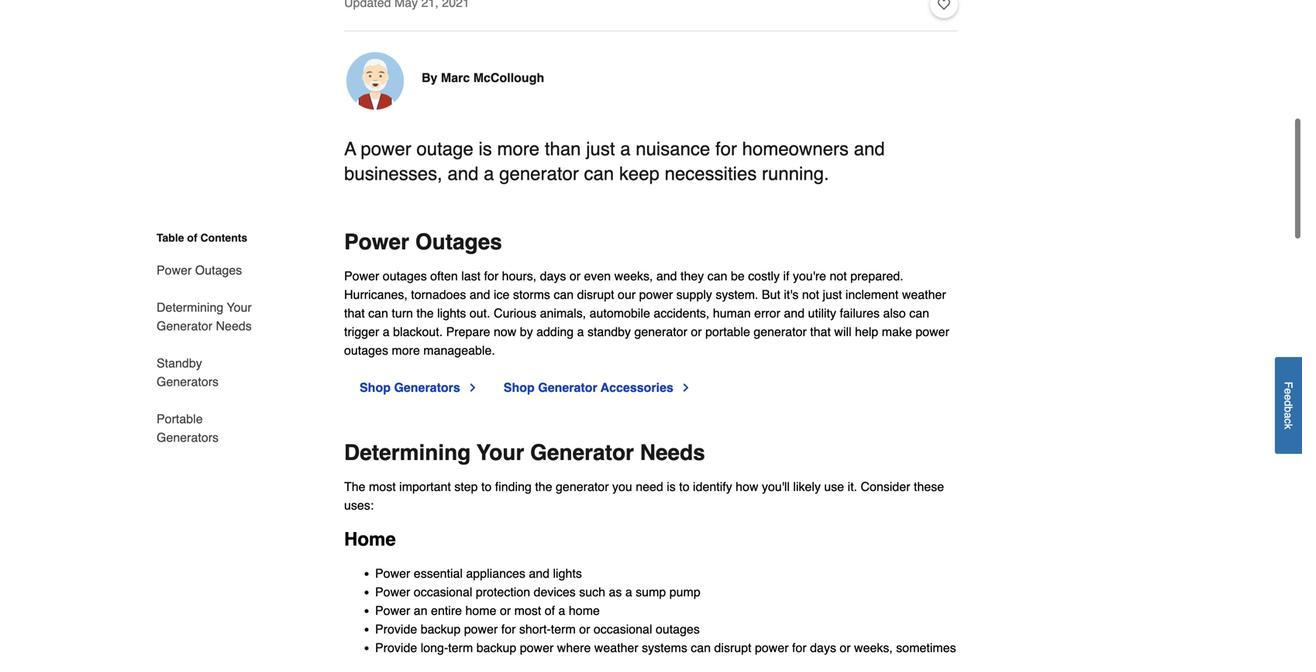 Task type: locate. For each thing, give the bounding box(es) containing it.
more down "blackout."
[[392, 344, 420, 358]]

essential
[[414, 567, 463, 581]]

0 vertical spatial most
[[369, 480, 396, 494]]

0 vertical spatial outages
[[415, 230, 502, 255]]

to right step
[[482, 480, 492, 494]]

more inside power outages often last for hours, days or even weeks, and they can be costly if you're not prepared. hurricanes, tornadoes and ice storms can disrupt our power supply system. but it's not just inclement weather that can turn the lights out. curious animals, automobile accidents, human error and utility failures also can trigger a blackout. prepare now by adding a standby generator or portable generator that will help make power outages more manageable.
[[392, 344, 420, 358]]

backup down protection
[[477, 641, 517, 656]]

0 horizontal spatial is
[[479, 139, 492, 160]]

outages up systems
[[656, 623, 700, 637]]

1 horizontal spatial is
[[667, 480, 676, 494]]

to left identify
[[679, 480, 690, 494]]

the up "blackout."
[[417, 306, 434, 321]]

1 horizontal spatial home
[[569, 604, 600, 619]]

2 to from the left
[[679, 480, 690, 494]]

use
[[825, 480, 845, 494]]

shop down trigger at left
[[360, 381, 391, 395]]

prepare
[[446, 325, 490, 339]]

generator left the you
[[556, 480, 609, 494]]

0 horizontal spatial shop
[[360, 381, 391, 395]]

1 vertical spatial the
[[535, 480, 553, 494]]

power outages link
[[157, 252, 242, 289]]

1 horizontal spatial needs
[[640, 441, 705, 466]]

1 horizontal spatial weather
[[902, 288, 947, 302]]

1 vertical spatial is
[[667, 480, 676, 494]]

and up devices
[[529, 567, 550, 581]]

needs inside determining your generator needs
[[216, 319, 252, 333]]

needs up need
[[640, 441, 705, 466]]

determining up important
[[344, 441, 471, 466]]

0 vertical spatial determining your generator needs
[[157, 300, 252, 333]]

turn
[[392, 306, 413, 321]]

a power outage is more than just a nuisance for homeowners and businesses, and a generator can keep necessities running.
[[344, 139, 885, 185]]

can right also
[[910, 306, 930, 321]]

determining inside determining your generator needs
[[157, 300, 224, 315]]

can right systems
[[691, 641, 711, 656]]

occasional
[[414, 586, 473, 600], [594, 623, 653, 637]]

of right table
[[187, 232, 197, 244]]

also
[[884, 306, 906, 321]]

just right than
[[586, 139, 615, 160]]

outages down trigger at left
[[344, 344, 388, 358]]

1 horizontal spatial your
[[477, 441, 524, 466]]

1 horizontal spatial disrupt
[[715, 641, 752, 656]]

chevron right image
[[467, 382, 479, 394]]

outages
[[383, 269, 427, 284], [344, 344, 388, 358], [656, 623, 700, 637]]

1 vertical spatial weather
[[595, 641, 639, 656]]

2 provide from the top
[[375, 641, 417, 656]]

keep
[[619, 163, 660, 185]]

1 vertical spatial disrupt
[[715, 641, 752, 656]]

just up utility
[[823, 288, 842, 302]]

not right you're
[[830, 269, 847, 284]]

1 horizontal spatial more
[[497, 139, 540, 160]]

1 vertical spatial provide
[[375, 641, 417, 656]]

0 vertical spatial backup
[[421, 623, 461, 637]]

the inside power outages often last for hours, days or even weeks, and they can be costly if you're not prepared. hurricanes, tornadoes and ice storms can disrupt our power supply system. but it's not just inclement weather that can turn the lights out. curious animals, automobile accidents, human error and utility failures also can trigger a blackout. prepare now by adding a standby generator or portable generator that will help make power outages more manageable.
[[417, 306, 434, 321]]

portable
[[706, 325, 751, 339]]

1 horizontal spatial to
[[679, 480, 690, 494]]

0 vertical spatial not
[[830, 269, 847, 284]]

you'll
[[762, 480, 790, 494]]

0 horizontal spatial just
[[586, 139, 615, 160]]

power outages down "table of contents"
[[157, 263, 242, 278]]

e up d
[[1283, 389, 1295, 395]]

2 home from the left
[[569, 604, 600, 619]]

disrupt inside power outages often last for hours, days or even weeks, and they can be costly if you're not prepared. hurricanes, tornadoes and ice storms can disrupt our power supply system. but it's not just inclement weather that can turn the lights out. curious animals, automobile accidents, human error and utility failures also can trigger a blackout. prepare now by adding a standby generator or portable generator that will help make power outages more manageable.
[[577, 288, 615, 302]]

1 horizontal spatial the
[[535, 480, 553, 494]]

our
[[618, 288, 636, 302]]

0 vertical spatial generator
[[157, 319, 212, 333]]

outages up hurricanes,
[[383, 269, 427, 284]]

blackout.
[[393, 325, 443, 339]]

power
[[344, 230, 409, 255], [157, 263, 192, 278], [344, 269, 379, 284], [375, 567, 410, 581], [375, 586, 410, 600], [375, 604, 410, 619]]

a
[[344, 139, 356, 160]]

provide down an
[[375, 623, 417, 637]]

0 vertical spatial needs
[[216, 319, 252, 333]]

1 vertical spatial of
[[545, 604, 555, 619]]

chevron right image
[[680, 382, 692, 394]]

0 horizontal spatial your
[[227, 300, 252, 315]]

weeks, inside power essential appliances and lights power occasional protection devices such as a sump pump power an entire home or most of a home provide backup power for short-term or occasional outages provide long-term backup power where weather systems can disrupt power for days or weeks, sometimes
[[855, 641, 893, 656]]

0 vertical spatial weather
[[902, 288, 947, 302]]

just inside a power outage is more than just a nuisance for homeowners and businesses, and a generator can keep necessities running.
[[586, 139, 615, 160]]

will
[[835, 325, 852, 339]]

0 horizontal spatial disrupt
[[577, 288, 615, 302]]

generator down than
[[499, 163, 579, 185]]

1 vertical spatial lights
[[553, 567, 582, 581]]

weeks, up our on the left top
[[615, 269, 653, 284]]

and down outage
[[448, 163, 479, 185]]

1 vertical spatial power outages
[[157, 263, 242, 278]]

by marc mccollough
[[422, 71, 545, 85]]

0 horizontal spatial determining your generator needs
[[157, 300, 252, 333]]

generators
[[157, 375, 219, 389], [394, 381, 460, 395], [157, 431, 219, 445]]

0 horizontal spatial home
[[466, 604, 497, 619]]

a
[[621, 139, 631, 160], [484, 163, 494, 185], [383, 325, 390, 339], [577, 325, 584, 339], [1283, 413, 1295, 419], [626, 586, 633, 600], [559, 604, 566, 619]]

automobile
[[590, 306, 650, 321]]

0 vertical spatial power outages
[[344, 230, 502, 255]]

0 horizontal spatial that
[[344, 306, 365, 321]]

and down it's
[[784, 306, 805, 321]]

1 vertical spatial days
[[810, 641, 837, 656]]

1 vertical spatial occasional
[[594, 623, 653, 637]]

determining down 'power outages' 'link'
[[157, 300, 224, 315]]

generator
[[499, 163, 579, 185], [635, 325, 688, 339], [754, 325, 807, 339], [556, 480, 609, 494]]

0 horizontal spatial days
[[540, 269, 566, 284]]

0 horizontal spatial weeks,
[[615, 269, 653, 284]]

power inside power outages often last for hours, days or even weeks, and they can be costly if you're not prepared. hurricanes, tornadoes and ice storms can disrupt our power supply system. but it's not just inclement weather that can turn the lights out. curious animals, automobile accidents, human error and utility failures also can trigger a blackout. prepare now by adding a standby generator or portable generator that will help make power outages more manageable.
[[344, 269, 379, 284]]

occasional up entire
[[414, 586, 473, 600]]

determining your generator needs up finding
[[344, 441, 705, 466]]

utility
[[808, 306, 837, 321]]

shop generators link
[[360, 379, 479, 398]]

system.
[[716, 288, 759, 302]]

lights inside power essential appliances and lights power occasional protection devices such as a sump pump power an entire home or most of a home provide backup power for short-term or occasional outages provide long-term backup power where weather systems can disrupt power for days or weeks, sometimes
[[553, 567, 582, 581]]

0 vertical spatial weeks,
[[615, 269, 653, 284]]

1 horizontal spatial shop
[[504, 381, 535, 395]]

1 horizontal spatial determining your generator needs
[[344, 441, 705, 466]]

0 vertical spatial term
[[551, 623, 576, 637]]

0 vertical spatial determining
[[157, 300, 224, 315]]

2 shop from the left
[[504, 381, 535, 395]]

outages down contents
[[195, 263, 242, 278]]

shop
[[360, 381, 391, 395], [504, 381, 535, 395]]

0 horizontal spatial the
[[417, 306, 434, 321]]

occasional down as
[[594, 623, 653, 637]]

d
[[1283, 401, 1295, 407]]

generator down the accidents,
[[635, 325, 688, 339]]

determining your generator needs down 'power outages' 'link'
[[157, 300, 252, 333]]

lights up devices
[[553, 567, 582, 581]]

0 vertical spatial is
[[479, 139, 492, 160]]

1 vertical spatial weeks,
[[855, 641, 893, 656]]

1 vertical spatial term
[[448, 641, 473, 656]]

provide left long-
[[375, 641, 417, 656]]

if
[[784, 269, 790, 284]]

1 horizontal spatial occasional
[[594, 623, 653, 637]]

1 horizontal spatial of
[[545, 604, 555, 619]]

the most important step to finding the generator you need is to identify how you'll likely use it. consider these uses:
[[344, 480, 945, 513]]

1 vertical spatial backup
[[477, 641, 517, 656]]

your inside determining your generator needs
[[227, 300, 252, 315]]

lights down tornadoes
[[437, 306, 466, 321]]

is inside the most important step to finding the generator you need is to identify how you'll likely use it. consider these uses:
[[667, 480, 676, 494]]

the right finding
[[535, 480, 553, 494]]

weather up also
[[902, 288, 947, 302]]

power inside a power outage is more than just a nuisance for homeowners and businesses, and a generator can keep necessities running.
[[361, 139, 412, 160]]

0 horizontal spatial needs
[[216, 319, 252, 333]]

1 horizontal spatial that
[[811, 325, 831, 339]]

term
[[551, 623, 576, 637], [448, 641, 473, 656]]

2 vertical spatial outages
[[656, 623, 700, 637]]

generator inside shop generator accessories link
[[538, 381, 598, 395]]

generators inside "link"
[[157, 431, 219, 445]]

shop generator accessories
[[504, 381, 674, 395]]

1 horizontal spatial just
[[823, 288, 842, 302]]

1 horizontal spatial not
[[830, 269, 847, 284]]

0 vertical spatial lights
[[437, 306, 466, 321]]

1 vertical spatial more
[[392, 344, 420, 358]]

most inside the most important step to finding the generator you need is to identify how you'll likely use it. consider these uses:
[[369, 480, 396, 494]]

shop for shop generators
[[360, 381, 391, 395]]

generator down adding on the left of the page
[[538, 381, 598, 395]]

weeks, left sometimes
[[855, 641, 893, 656]]

generator up standby
[[157, 319, 212, 333]]

contents
[[200, 232, 248, 244]]

1 vertical spatial just
[[823, 288, 842, 302]]

0 vertical spatial occasional
[[414, 586, 473, 600]]

lights
[[437, 306, 466, 321], [553, 567, 582, 581]]

0 horizontal spatial lights
[[437, 306, 466, 321]]

0 vertical spatial of
[[187, 232, 197, 244]]

necessities
[[665, 163, 757, 185]]

uses:
[[344, 499, 374, 513]]

generators for standby
[[157, 375, 219, 389]]

days inside power essential appliances and lights power occasional protection devices such as a sump pump power an entire home or most of a home provide backup power for short-term or occasional outages provide long-term backup power where weather systems can disrupt power for days or weeks, sometimes
[[810, 641, 837, 656]]

more
[[497, 139, 540, 160], [392, 344, 420, 358]]

1 horizontal spatial days
[[810, 641, 837, 656]]

generators left chevron right icon
[[394, 381, 460, 395]]

1 vertical spatial that
[[811, 325, 831, 339]]

storms
[[513, 288, 550, 302]]

most up short-
[[515, 604, 541, 619]]

is right need
[[667, 480, 676, 494]]

0 horizontal spatial weather
[[595, 641, 639, 656]]

1 vertical spatial determining
[[344, 441, 471, 466]]

2 vertical spatial generator
[[530, 441, 634, 466]]

home down protection
[[466, 604, 497, 619]]

needs
[[216, 319, 252, 333], [640, 441, 705, 466]]

outages inside 'link'
[[195, 263, 242, 278]]

can inside a power outage is more than just a nuisance for homeowners and businesses, and a generator can keep necessities running.
[[584, 163, 614, 185]]

0 vertical spatial just
[[586, 139, 615, 160]]

provide
[[375, 623, 417, 637], [375, 641, 417, 656]]

days inside power outages often last for hours, days or even weeks, and they can be costly if you're not prepared. hurricanes, tornadoes and ice storms can disrupt our power supply system. but it's not just inclement weather that can turn the lights out. curious animals, automobile accidents, human error and utility failures also can trigger a blackout. prepare now by adding a standby generator or portable generator that will help make power outages more manageable.
[[540, 269, 566, 284]]

of down devices
[[545, 604, 555, 619]]

your up finding
[[477, 441, 524, 466]]

home down the such on the bottom left of the page
[[569, 604, 600, 619]]

0 vertical spatial your
[[227, 300, 252, 315]]

0 vertical spatial outages
[[383, 269, 427, 284]]

table
[[157, 232, 184, 244]]

disrupt down even
[[577, 288, 615, 302]]

is right outage
[[479, 139, 492, 160]]

shop right chevron right icon
[[504, 381, 535, 395]]

0 horizontal spatial occasional
[[414, 586, 473, 600]]

term up where
[[551, 623, 576, 637]]

term down entire
[[448, 641, 473, 656]]

0 vertical spatial provide
[[375, 623, 417, 637]]

0 vertical spatial more
[[497, 139, 540, 160]]

disrupt
[[577, 288, 615, 302], [715, 641, 752, 656]]

the inside the most important step to finding the generator you need is to identify how you'll likely use it. consider these uses:
[[535, 480, 553, 494]]

backup
[[421, 623, 461, 637], [477, 641, 517, 656]]

1 vertical spatial outages
[[195, 263, 242, 278]]

power outages up often
[[344, 230, 502, 255]]

more left than
[[497, 139, 540, 160]]

finding
[[495, 480, 532, 494]]

that up trigger at left
[[344, 306, 365, 321]]

most
[[369, 480, 396, 494], [515, 604, 541, 619]]

your
[[227, 300, 252, 315], [477, 441, 524, 466]]

your down 'power outages' 'link'
[[227, 300, 252, 315]]

1 horizontal spatial most
[[515, 604, 541, 619]]

such
[[579, 586, 606, 600]]

0 vertical spatial days
[[540, 269, 566, 284]]

likely
[[794, 480, 821, 494]]

standby generators link
[[157, 345, 254, 401]]

can left keep
[[584, 163, 614, 185]]

of inside power essential appliances and lights power occasional protection devices such as a sump pump power an entire home or most of a home provide backup power for short-term or occasional outages provide long-term backup power where weather systems can disrupt power for days or weeks, sometimes
[[545, 604, 555, 619]]

not down you're
[[802, 288, 820, 302]]

often
[[430, 269, 458, 284]]

1 shop from the left
[[360, 381, 391, 395]]

that down utility
[[811, 325, 831, 339]]

0 horizontal spatial outages
[[195, 263, 242, 278]]

most right the
[[369, 480, 396, 494]]

1 vertical spatial your
[[477, 441, 524, 466]]

0 horizontal spatial most
[[369, 480, 396, 494]]

0 vertical spatial the
[[417, 306, 434, 321]]

generator
[[157, 319, 212, 333], [538, 381, 598, 395], [530, 441, 634, 466]]

determining
[[157, 300, 224, 315], [344, 441, 471, 466]]

outages up last
[[415, 230, 502, 255]]

long-
[[421, 641, 448, 656]]

weeks,
[[615, 269, 653, 284], [855, 641, 893, 656]]

1 vertical spatial most
[[515, 604, 541, 619]]

0 horizontal spatial more
[[392, 344, 420, 358]]

0 horizontal spatial not
[[802, 288, 820, 302]]

needs up "standby generators" link
[[216, 319, 252, 333]]

of
[[187, 232, 197, 244], [545, 604, 555, 619]]

and
[[854, 139, 885, 160], [448, 163, 479, 185], [657, 269, 677, 284], [470, 288, 490, 302], [784, 306, 805, 321], [529, 567, 550, 581]]

determining your generator needs link
[[157, 289, 254, 345]]

0 vertical spatial disrupt
[[577, 288, 615, 302]]

hurricanes,
[[344, 288, 408, 302]]

b
[[1283, 407, 1295, 413]]

1 horizontal spatial backup
[[477, 641, 517, 656]]

days
[[540, 269, 566, 284], [810, 641, 837, 656]]

short-
[[519, 623, 551, 637]]

generators down standby
[[157, 375, 219, 389]]

1 horizontal spatial determining
[[344, 441, 471, 466]]

0 horizontal spatial determining
[[157, 300, 224, 315]]

now
[[494, 325, 517, 339]]

1 e from the top
[[1283, 389, 1295, 395]]

it's
[[784, 288, 799, 302]]

backup down entire
[[421, 623, 461, 637]]

generator up the you
[[530, 441, 634, 466]]

1 horizontal spatial lights
[[553, 567, 582, 581]]

for inside power outages often last for hours, days or even weeks, and they can be costly if you're not prepared. hurricanes, tornadoes and ice storms can disrupt our power supply system. but it's not just inclement weather that can turn the lights out. curious animals, automobile accidents, human error and utility failures also can trigger a blackout. prepare now by adding a standby generator or portable generator that will help make power outages more manageable.
[[484, 269, 499, 284]]

you're
[[793, 269, 827, 284]]

shop generator accessories link
[[504, 379, 692, 398]]

1 vertical spatial generator
[[538, 381, 598, 395]]

e
[[1283, 389, 1295, 395], [1283, 395, 1295, 401]]

generators down 'portable'
[[157, 431, 219, 445]]

generator inside the most important step to finding the generator you need is to identify how you'll likely use it. consider these uses:
[[556, 480, 609, 494]]

e up b
[[1283, 395, 1295, 401]]

power
[[361, 139, 412, 160], [639, 288, 673, 302], [916, 325, 950, 339], [464, 623, 498, 637], [520, 641, 554, 656], [755, 641, 789, 656]]

disrupt right systems
[[715, 641, 752, 656]]

can inside power essential appliances and lights power occasional protection devices such as a sump pump power an entire home or most of a home provide backup power for short-term or occasional outages provide long-term backup power where weather systems can disrupt power for days or weeks, sometimes
[[691, 641, 711, 656]]

0 horizontal spatial power outages
[[157, 263, 242, 278]]

weather right where
[[595, 641, 639, 656]]

manageable.
[[424, 344, 495, 358]]

1 horizontal spatial term
[[551, 623, 576, 637]]

determining your generator needs inside table of contents element
[[157, 300, 252, 333]]

0 horizontal spatial to
[[482, 480, 492, 494]]



Task type: vqa. For each thing, say whether or not it's contained in the screenshot.
october
no



Task type: describe. For each thing, give the bounding box(es) containing it.
than
[[545, 139, 581, 160]]

weather inside power outages often last for hours, days or even weeks, and they can be costly if you're not prepared. hurricanes, tornadoes and ice storms can disrupt our power supply system. but it's not just inclement weather that can turn the lights out. curious animals, automobile accidents, human error and utility failures also can trigger a blackout. prepare now by adding a standby generator or portable generator that will help make power outages more manageable.
[[902, 288, 947, 302]]

c
[[1283, 419, 1295, 424]]

outages inside power essential appliances and lights power occasional protection devices such as a sump pump power an entire home or most of a home provide backup power for short-term or occasional outages provide long-term backup power where weather systems can disrupt power for days or weeks, sometimes
[[656, 623, 700, 637]]

by
[[422, 71, 438, 85]]

hours,
[[502, 269, 537, 284]]

0 vertical spatial that
[[344, 306, 365, 321]]

0 horizontal spatial term
[[448, 641, 473, 656]]

ice
[[494, 288, 510, 302]]

generator inside a power outage is more than just a nuisance for homeowners and businesses, and a generator can keep necessities running.
[[499, 163, 579, 185]]

tornadoes
[[411, 288, 466, 302]]

costly
[[748, 269, 780, 284]]

generators for portable
[[157, 431, 219, 445]]

entire
[[431, 604, 462, 619]]

generators for shop
[[394, 381, 460, 395]]

weeks, inside power outages often last for hours, days or even weeks, and they can be costly if you're not prepared. hurricanes, tornadoes and ice storms can disrupt our power supply system. but it's not just inclement weather that can turn the lights out. curious animals, automobile accidents, human error and utility failures also can trigger a blackout. prepare now by adding a standby generator or portable generator that will help make power outages more manageable.
[[615, 269, 653, 284]]

power inside 'link'
[[157, 263, 192, 278]]

1 vertical spatial outages
[[344, 344, 388, 358]]

2 e from the top
[[1283, 395, 1295, 401]]

even
[[584, 269, 611, 284]]

power outages inside table of contents element
[[157, 263, 242, 278]]

0 horizontal spatial of
[[187, 232, 197, 244]]

how
[[736, 480, 759, 494]]

can up animals,
[[554, 288, 574, 302]]

consider
[[861, 480, 911, 494]]

more inside a power outage is more than just a nuisance for homeowners and businesses, and a generator can keep necessities running.
[[497, 139, 540, 160]]

nuisance
[[636, 139, 711, 160]]

1 provide from the top
[[375, 623, 417, 637]]

an
[[414, 604, 428, 619]]

table of contents element
[[138, 230, 254, 447]]

0 horizontal spatial backup
[[421, 623, 461, 637]]

homeowners
[[743, 139, 849, 160]]

protection
[[476, 586, 530, 600]]

can down hurricanes,
[[368, 306, 388, 321]]

these
[[914, 480, 945, 494]]

just inside power outages often last for hours, days or even weeks, and they can be costly if you're not prepared. hurricanes, tornadoes and ice storms can disrupt our power supply system. but it's not just inclement weather that can turn the lights out. curious animals, automobile accidents, human error and utility failures also can trigger a blackout. prepare now by adding a standby generator or portable generator that will help make power outages more manageable.
[[823, 288, 842, 302]]

a inside button
[[1283, 413, 1295, 419]]

need
[[636, 480, 664, 494]]

outage
[[417, 139, 474, 160]]

error
[[755, 306, 781, 321]]

and right homeowners
[[854, 139, 885, 160]]

sump
[[636, 586, 666, 600]]

lights inside power outages often last for hours, days or even weeks, and they can be costly if you're not prepared. hurricanes, tornadoes and ice storms can disrupt our power supply system. but it's not just inclement weather that can turn the lights out. curious animals, automobile accidents, human error and utility failures also can trigger a blackout. prepare now by adding a standby generator or portable generator that will help make power outages more manageable.
[[437, 306, 466, 321]]

and up out.
[[470, 288, 490, 302]]

pump
[[670, 586, 701, 600]]

adding
[[537, 325, 574, 339]]

shop generators
[[360, 381, 460, 395]]

they
[[681, 269, 704, 284]]

it.
[[848, 480, 858, 494]]

animals,
[[540, 306, 586, 321]]

power outages often last for hours, days or even weeks, and they can be costly if you're not prepared. hurricanes, tornadoes and ice storms can disrupt our power supply system. but it's not just inclement weather that can turn the lights out. curious animals, automobile accidents, human error and utility failures also can trigger a blackout. prepare now by adding a standby generator or portable generator that will help make power outages more manageable.
[[344, 269, 950, 358]]

as
[[609, 586, 622, 600]]

table of contents
[[157, 232, 248, 244]]

1 vertical spatial needs
[[640, 441, 705, 466]]

generator inside determining your generator needs
[[157, 319, 212, 333]]

mccollough
[[474, 71, 545, 85]]

weather inside power essential appliances and lights power occasional protection devices such as a sump pump power an entire home or most of a home provide backup power for short-term or occasional outages provide long-term backup power where weather systems can disrupt power for days or weeks, sometimes
[[595, 641, 639, 656]]

standby
[[157, 356, 202, 371]]

standby
[[588, 325, 631, 339]]

1 horizontal spatial power outages
[[344, 230, 502, 255]]

power essential appliances and lights power occasional protection devices such as a sump pump power an entire home or most of a home provide backup power for short-term or occasional outages provide long-term backup power where weather systems can disrupt power for days or weeks, sometimes
[[375, 567, 957, 657]]

f e e d b a c k
[[1283, 382, 1295, 430]]

devices
[[534, 586, 576, 600]]

1 home from the left
[[466, 604, 497, 619]]

1 vertical spatial not
[[802, 288, 820, 302]]

standby generators
[[157, 356, 219, 389]]

inclement
[[846, 288, 899, 302]]

and left they
[[657, 269, 677, 284]]

supply
[[677, 288, 713, 302]]

shop for shop generator accessories
[[504, 381, 535, 395]]

for inside a power outage is more than just a nuisance for homeowners and businesses, and a generator can keep necessities running.
[[716, 139, 737, 160]]

make
[[882, 325, 913, 339]]

human
[[713, 306, 751, 321]]

generator down error
[[754, 325, 807, 339]]

f e e d b a c k button
[[1276, 358, 1303, 455]]

you
[[613, 480, 633, 494]]

1 vertical spatial determining your generator needs
[[344, 441, 705, 466]]

but
[[762, 288, 781, 302]]

where
[[557, 641, 591, 656]]

f
[[1283, 382, 1295, 389]]

important
[[399, 480, 451, 494]]

the
[[344, 480, 366, 494]]

be
[[731, 269, 745, 284]]

out.
[[470, 306, 491, 321]]

accessories
[[601, 381, 674, 395]]

and inside power essential appliances and lights power occasional protection devices such as a sump pump power an entire home or most of a home provide backup power for short-term or occasional outages provide long-term backup power where weather systems can disrupt power for days or weeks, sometimes
[[529, 567, 550, 581]]

help
[[855, 325, 879, 339]]

is inside a power outage is more than just a nuisance for homeowners and businesses, and a generator can keep necessities running.
[[479, 139, 492, 160]]

last
[[462, 269, 481, 284]]

1 horizontal spatial outages
[[415, 230, 502, 255]]

prepared.
[[851, 269, 904, 284]]

accidents,
[[654, 306, 710, 321]]

disrupt inside power essential appliances and lights power occasional protection devices such as a sump pump power an entire home or most of a home provide backup power for short-term or occasional outages provide long-term backup power where weather systems can disrupt power for days or weeks, sometimes
[[715, 641, 752, 656]]

heart outline image
[[938, 0, 951, 13]]

identify
[[693, 480, 733, 494]]

k
[[1283, 424, 1295, 430]]

portable
[[157, 412, 203, 426]]

most inside power essential appliances and lights power occasional protection devices such as a sump pump power an entire home or most of a home provide backup power for short-term or occasional outages provide long-term backup power where weather systems can disrupt power for days or weeks, sometimes
[[515, 604, 541, 619]]

portable generators link
[[157, 401, 254, 447]]

marc mccollough image
[[344, 50, 406, 112]]

can left be
[[708, 269, 728, 284]]

systems
[[642, 641, 688, 656]]

sometimes
[[897, 641, 957, 656]]

marc
[[441, 71, 470, 85]]

1 to from the left
[[482, 480, 492, 494]]

curious
[[494, 306, 537, 321]]

step
[[455, 480, 478, 494]]

trigger
[[344, 325, 379, 339]]

running.
[[762, 163, 829, 185]]



